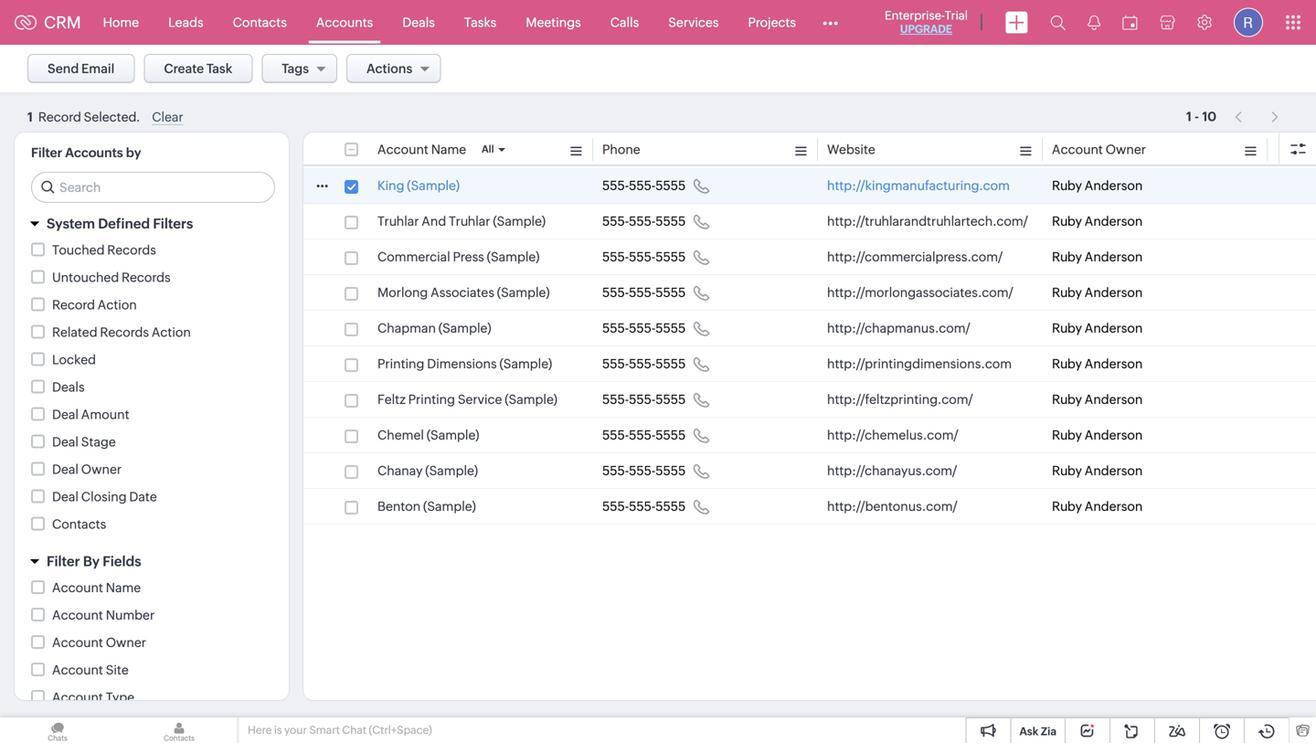 Task type: vqa. For each thing, say whether or not it's contained in the screenshot.
2nd 1 - 10
yes



Task type: describe. For each thing, give the bounding box(es) containing it.
deal closing date
[[52, 490, 157, 504]]

(sample) down chanay (sample) link
[[423, 499, 476, 514]]

http://morlongassociates.com/ link
[[828, 283, 1014, 302]]

selected.
[[84, 110, 140, 125]]

closing
[[81, 490, 127, 504]]

555-555-5555 for printing dimensions (sample)
[[603, 357, 686, 371]]

5555 for http://chanayus.com/
[[656, 464, 686, 478]]

home link
[[88, 0, 154, 44]]

2 truhlar from the left
[[449, 214, 491, 229]]

email
[[81, 61, 115, 76]]

account name for account number
[[52, 581, 141, 595]]

trial
[[945, 9, 968, 22]]

related
[[52, 325, 97, 340]]

1 truhlar from the left
[[378, 214, 419, 229]]

crm
[[44, 13, 81, 32]]

ruby anderson for http://chemelus.com/
[[1052, 428, 1143, 443]]

here
[[248, 724, 272, 737]]

send
[[48, 61, 79, 76]]

king (sample) link
[[378, 176, 460, 195]]

commercial press (sample)
[[378, 250, 540, 264]]

feltz
[[378, 392, 406, 407]]

anderson for http://chemelus.com/
[[1085, 428, 1143, 443]]

truhlar and truhlar (sample)
[[378, 214, 546, 229]]

5555 for http://chemelus.com/
[[656, 428, 686, 443]]

ruby for http://chapmanus.com/
[[1052, 321, 1083, 336]]

locked
[[52, 352, 96, 367]]

(sample) right press on the left top of the page
[[487, 250, 540, 264]]

task
[[207, 61, 232, 76]]

commercial press (sample) link
[[378, 248, 540, 266]]

http://printingdimensions.com
[[828, 357, 1012, 371]]

enterprise-
[[885, 9, 945, 22]]

ruby for http://truhlarandtruhlartech.com/
[[1052, 214, 1083, 229]]

chapman
[[378, 321, 436, 336]]

1 horizontal spatial contacts
[[233, 15, 287, 30]]

name for account number
[[106, 581, 141, 595]]

ruby for http://morlongassociates.com/
[[1052, 285, 1083, 300]]

king
[[378, 178, 405, 193]]

zia
[[1041, 726, 1057, 738]]

create task button
[[144, 54, 253, 83]]

1 - 10 for first navigation from the bottom of the page
[[1187, 109, 1217, 124]]

ruby for http://kingmanufacturing.com
[[1052, 178, 1083, 193]]

benton
[[378, 499, 421, 514]]

create menu element
[[995, 0, 1040, 44]]

calls link
[[596, 0, 654, 44]]

system defined filters button
[[15, 208, 289, 240]]

deal stage
[[52, 435, 116, 449]]

1 record selected.
[[27, 110, 140, 125]]

1 - 10 for first navigation from the top
[[1187, 106, 1217, 120]]

search element
[[1040, 0, 1077, 45]]

1 vertical spatial account owner
[[52, 635, 146, 650]]

(sample) right service on the bottom left
[[505, 392, 558, 407]]

chanay (sample)
[[378, 464, 478, 478]]

system defined filters
[[47, 216, 193, 232]]

service
[[458, 392, 502, 407]]

touched records
[[52, 243, 156, 257]]

services link
[[654, 0, 734, 44]]

chemel (sample) link
[[378, 426, 480, 444]]

anderson for http://chanayus.com/
[[1085, 464, 1143, 478]]

chemel
[[378, 428, 424, 443]]

record
[[52, 298, 95, 312]]

system
[[47, 216, 95, 232]]

clear
[[152, 110, 183, 125]]

king (sample)
[[378, 178, 460, 193]]

http://chanayus.com/
[[828, 464, 958, 478]]

benton (sample) link
[[378, 497, 476, 516]]

leads
[[168, 15, 204, 30]]

morlong associates (sample)
[[378, 285, 550, 300]]

account name for all
[[378, 142, 466, 157]]

tags
[[282, 61, 309, 76]]

filter for filter accounts by
[[31, 145, 62, 160]]

deal amount
[[52, 407, 129, 422]]

(sample) up and
[[407, 178, 460, 193]]

name for all
[[431, 142, 466, 157]]

2 navigation from the top
[[1226, 103, 1289, 130]]

http://commercialpress.com/ link
[[828, 248, 1003, 266]]

filter accounts by
[[31, 145, 141, 160]]

profile image
[[1234, 8, 1264, 37]]

and
[[422, 214, 446, 229]]

http://feltzprinting.com/ link
[[828, 390, 974, 409]]

10 for first navigation from the bottom of the page
[[1203, 109, 1217, 124]]

1 for first navigation from the bottom of the page
[[1187, 109, 1192, 124]]

crm link
[[15, 13, 81, 32]]

0 vertical spatial owner
[[1106, 142, 1147, 157]]

ruby for http://feltzprinting.com/
[[1052, 392, 1083, 407]]

dimensions
[[427, 357, 497, 371]]

commercial
[[378, 250, 450, 264]]

chanay (sample) link
[[378, 462, 478, 480]]

anderson for http://chapmanus.com/
[[1085, 321, 1143, 336]]

http://bentonus.com/
[[828, 499, 958, 514]]

morlong associates (sample) link
[[378, 283, 550, 302]]

http://chemelus.com/
[[828, 428, 959, 443]]

ruby anderson for http://kingmanufacturing.com
[[1052, 178, 1143, 193]]

555-555-5555 for truhlar and truhlar (sample)
[[603, 214, 686, 229]]

fields
[[103, 554, 141, 570]]

555-555-5555 for commercial press (sample)
[[603, 250, 686, 264]]

http://chemelus.com/ link
[[828, 426, 959, 444]]

leads link
[[154, 0, 218, 44]]

deal for deal owner
[[52, 462, 79, 477]]

chat
[[342, 724, 367, 737]]

anderson for http://commercialpress.com/
[[1085, 250, 1143, 264]]

printing dimensions (sample) link
[[378, 355, 552, 373]]

0 horizontal spatial deals
[[52, 380, 85, 395]]

- for first navigation from the bottom of the page
[[1195, 109, 1200, 124]]

row group containing king (sample)
[[304, 168, 1317, 525]]

associates
[[431, 285, 495, 300]]

chemel (sample)
[[378, 428, 480, 443]]

555-555-5555 for morlong associates (sample)
[[603, 285, 686, 300]]

touched
[[52, 243, 105, 257]]

create task
[[164, 61, 232, 76]]

ruby anderson for http://bentonus.com/
[[1052, 499, 1143, 514]]

http://chapmanus.com/ link
[[828, 319, 971, 337]]

records for untouched
[[122, 270, 171, 285]]

all
[[482, 144, 494, 155]]

http://kingmanufacturing.com
[[828, 178, 1010, 193]]

calendar image
[[1123, 15, 1138, 30]]

account number
[[52, 608, 155, 623]]

555-555-5555 for king (sample)
[[603, 178, 686, 193]]

Other Modules field
[[811, 8, 850, 37]]

deal for deal closing date
[[52, 490, 79, 504]]

1 vertical spatial accounts
[[65, 145, 123, 160]]

0 vertical spatial account owner
[[1052, 142, 1147, 157]]

(ctrl+space)
[[369, 724, 432, 737]]

http://chapmanus.com/
[[828, 321, 971, 336]]

5555 for http://chapmanus.com/
[[656, 321, 686, 336]]



Task type: locate. For each thing, give the bounding box(es) containing it.
1 vertical spatial account name
[[52, 581, 141, 595]]

anderson for http://truhlarandtruhlartech.com/
[[1085, 214, 1143, 229]]

0 horizontal spatial truhlar
[[378, 214, 419, 229]]

feltz printing service (sample)
[[378, 392, 558, 407]]

1 10 from the top
[[1203, 106, 1217, 120]]

search image
[[1051, 15, 1066, 30]]

10 555-555-5555 from the top
[[603, 499, 686, 514]]

2 555-555-5555 from the top
[[603, 214, 686, 229]]

0 vertical spatial account name
[[378, 142, 466, 157]]

deals down "locked"
[[52, 380, 85, 395]]

555-555-5555 for feltz printing service (sample)
[[603, 392, 686, 407]]

morlong
[[378, 285, 428, 300]]

ruby
[[1052, 178, 1083, 193], [1052, 214, 1083, 229], [1052, 250, 1083, 264], [1052, 285, 1083, 300], [1052, 321, 1083, 336], [1052, 357, 1083, 371], [1052, 392, 1083, 407], [1052, 428, 1083, 443], [1052, 464, 1083, 478], [1052, 499, 1083, 514]]

4 5555 from the top
[[656, 285, 686, 300]]

accounts down 1 record selected.
[[65, 145, 123, 160]]

(sample) right the associates on the top left of the page
[[497, 285, 550, 300]]

navigation
[[1226, 100, 1289, 126], [1226, 103, 1289, 130]]

0 vertical spatial name
[[431, 142, 466, 157]]

profile element
[[1223, 0, 1275, 44]]

deals up actions on the top left
[[403, 15, 435, 30]]

1 horizontal spatial truhlar
[[449, 214, 491, 229]]

0 vertical spatial contacts
[[233, 15, 287, 30]]

1 vertical spatial owner
[[81, 462, 122, 477]]

ruby anderson for http://morlongassociates.com/
[[1052, 285, 1143, 300]]

5 555-555-5555 from the top
[[603, 321, 686, 336]]

deal down deal owner
[[52, 490, 79, 504]]

is
[[274, 724, 282, 737]]

5555 for http://printingdimensions.com
[[656, 357, 686, 371]]

row group
[[304, 168, 1317, 525]]

projects
[[748, 15, 796, 30]]

4 deal from the top
[[52, 490, 79, 504]]

10 anderson from the top
[[1085, 499, 1143, 514]]

chats image
[[0, 718, 115, 743]]

signals element
[[1077, 0, 1112, 45]]

1 horizontal spatial deals
[[403, 15, 435, 30]]

account owner
[[1052, 142, 1147, 157], [52, 635, 146, 650]]

1 vertical spatial contacts
[[52, 517, 106, 532]]

http://bentonus.com/ link
[[828, 497, 958, 516]]

0 horizontal spatial account name
[[52, 581, 141, 595]]

filter for filter by fields
[[47, 554, 80, 570]]

5555 for http://feltzprinting.com/
[[656, 392, 686, 407]]

10 5555 from the top
[[656, 499, 686, 514]]

filter down record
[[31, 145, 62, 160]]

1 vertical spatial printing
[[408, 392, 455, 407]]

1 horizontal spatial name
[[431, 142, 466, 157]]

projects link
[[734, 0, 811, 44]]

7 5555 from the top
[[656, 392, 686, 407]]

truhlar and truhlar (sample) link
[[378, 212, 546, 230]]

1 - from the top
[[1195, 106, 1200, 120]]

http://truhlarandtruhlartech.com/ link
[[828, 212, 1029, 230]]

stage
[[81, 435, 116, 449]]

5 ruby from the top
[[1052, 321, 1083, 336]]

records for touched
[[107, 243, 156, 257]]

actions
[[367, 61, 413, 76]]

3 anderson from the top
[[1085, 250, 1143, 264]]

7 ruby from the top
[[1052, 392, 1083, 407]]

ruby for http://bentonus.com/
[[1052, 499, 1083, 514]]

records for related
[[100, 325, 149, 340]]

7 ruby anderson from the top
[[1052, 392, 1143, 407]]

ruby anderson for http://commercialpress.com/
[[1052, 250, 1143, 264]]

http://kingmanufacturing.com link
[[828, 176, 1010, 195]]

website
[[828, 142, 876, 157]]

deal for deal stage
[[52, 435, 79, 449]]

(sample) up service on the bottom left
[[500, 357, 552, 371]]

6 5555 from the top
[[656, 357, 686, 371]]

here is your smart chat (ctrl+space)
[[248, 724, 432, 737]]

untouched records
[[52, 270, 171, 285]]

printing dimensions (sample)
[[378, 357, 552, 371]]

10 ruby from the top
[[1052, 499, 1083, 514]]

3 555-555-5555 from the top
[[603, 250, 686, 264]]

4 ruby from the top
[[1052, 285, 1083, 300]]

1 ruby from the top
[[1052, 178, 1083, 193]]

ruby for http://chemelus.com/
[[1052, 428, 1083, 443]]

ruby anderson for http://truhlarandtruhlartech.com/
[[1052, 214, 1143, 229]]

3 ruby anderson from the top
[[1052, 250, 1143, 264]]

5555 for http://bentonus.com/
[[656, 499, 686, 514]]

0 horizontal spatial name
[[106, 581, 141, 595]]

5555
[[656, 178, 686, 193], [656, 214, 686, 229], [656, 250, 686, 264], [656, 285, 686, 300], [656, 321, 686, 336], [656, 357, 686, 371], [656, 392, 686, 407], [656, 428, 686, 443], [656, 464, 686, 478], [656, 499, 686, 514]]

filter left by
[[47, 554, 80, 570]]

0 horizontal spatial contacts
[[52, 517, 106, 532]]

(sample) down feltz printing service (sample)
[[427, 428, 480, 443]]

4 555-555-5555 from the top
[[603, 285, 686, 300]]

deal for deal amount
[[52, 407, 79, 422]]

action
[[98, 298, 137, 312], [152, 325, 191, 340]]

555-555-5555 for benton (sample)
[[603, 499, 686, 514]]

0 horizontal spatial action
[[98, 298, 137, 312]]

2 10 from the top
[[1203, 109, 1217, 124]]

5 ruby anderson from the top
[[1052, 321, 1143, 336]]

name left 'all'
[[431, 142, 466, 157]]

filter inside filter by fields dropdown button
[[47, 554, 80, 570]]

create menu image
[[1006, 11, 1029, 33]]

printing up chemel (sample)
[[408, 392, 455, 407]]

1 vertical spatial name
[[106, 581, 141, 595]]

ruby for http://printingdimensions.com
[[1052, 357, 1083, 371]]

2 ruby anderson from the top
[[1052, 214, 1143, 229]]

filter
[[31, 145, 62, 160], [47, 554, 80, 570]]

7 anderson from the top
[[1085, 392, 1143, 407]]

9 ruby anderson from the top
[[1052, 464, 1143, 478]]

site
[[106, 663, 129, 678]]

filter by fields button
[[15, 545, 289, 578]]

2 vertical spatial owner
[[106, 635, 146, 650]]

http://feltzprinting.com/
[[828, 392, 974, 407]]

10 for first navigation from the top
[[1203, 106, 1217, 120]]

anderson for http://feltzprinting.com/
[[1085, 392, 1143, 407]]

account type
[[52, 690, 135, 705]]

date
[[129, 490, 157, 504]]

(sample) up commercial press (sample)
[[493, 214, 546, 229]]

smart
[[309, 724, 340, 737]]

untouched
[[52, 270, 119, 285]]

2 deal from the top
[[52, 435, 79, 449]]

ruby anderson for http://chapmanus.com/
[[1052, 321, 1143, 336]]

5555 for http://kingmanufacturing.com
[[656, 178, 686, 193]]

0 vertical spatial action
[[98, 298, 137, 312]]

0 vertical spatial accounts
[[316, 15, 373, 30]]

8 555-555-5555 from the top
[[603, 428, 686, 443]]

0 vertical spatial filter
[[31, 145, 62, 160]]

0 vertical spatial printing
[[378, 357, 425, 371]]

(sample) up printing dimensions (sample) link
[[439, 321, 491, 336]]

records down the defined
[[107, 243, 156, 257]]

1 1 - 10 from the top
[[1187, 106, 1217, 120]]

5555 for http://truhlarandtruhlartech.com/
[[656, 214, 686, 229]]

555-555-5555
[[603, 178, 686, 193], [603, 214, 686, 229], [603, 250, 686, 264], [603, 285, 686, 300], [603, 321, 686, 336], [603, 357, 686, 371], [603, 392, 686, 407], [603, 428, 686, 443], [603, 464, 686, 478], [603, 499, 686, 514]]

deal down deal stage
[[52, 462, 79, 477]]

555-555-5555 for chanay (sample)
[[603, 464, 686, 478]]

ask
[[1020, 726, 1039, 738]]

1 horizontal spatial accounts
[[316, 15, 373, 30]]

anderson for http://morlongassociates.com/
[[1085, 285, 1143, 300]]

truhlar up press on the left top of the page
[[449, 214, 491, 229]]

1
[[1187, 106, 1192, 120], [1187, 109, 1192, 124], [27, 110, 33, 125]]

account
[[378, 142, 429, 157], [1052, 142, 1104, 157], [52, 581, 103, 595], [52, 608, 103, 623], [52, 635, 103, 650], [52, 663, 103, 678], [52, 690, 103, 705]]

action down untouched records
[[152, 325, 191, 340]]

account name up king (sample)
[[378, 142, 466, 157]]

http://chanayus.com/ link
[[828, 462, 958, 480]]

-
[[1195, 106, 1200, 120], [1195, 109, 1200, 124]]

account name
[[378, 142, 466, 157], [52, 581, 141, 595]]

anderson for http://printingdimensions.com
[[1085, 357, 1143, 371]]

http://morlongassociates.com/
[[828, 285, 1014, 300]]

1 ruby anderson from the top
[[1052, 178, 1143, 193]]

555-555-5555 for chemel (sample)
[[603, 428, 686, 443]]

chapman (sample) link
[[378, 319, 491, 337]]

9 5555 from the top
[[656, 464, 686, 478]]

10
[[1203, 106, 1217, 120], [1203, 109, 1217, 124]]

(sample) down chemel (sample) link on the left of the page
[[425, 464, 478, 478]]

5 5555 from the top
[[656, 321, 686, 336]]

logo image
[[15, 15, 37, 30]]

tasks link
[[450, 0, 511, 44]]

3 5555 from the top
[[656, 250, 686, 264]]

2 1 - 10 from the top
[[1187, 109, 1217, 124]]

ruby anderson for http://chanayus.com/
[[1052, 464, 1143, 478]]

filters
[[153, 216, 193, 232]]

9 anderson from the top
[[1085, 464, 1143, 478]]

ruby anderson for http://printingdimensions.com
[[1052, 357, 1143, 371]]

8 ruby from the top
[[1052, 428, 1083, 443]]

owner
[[1106, 142, 1147, 157], [81, 462, 122, 477], [106, 635, 146, 650]]

phone
[[603, 142, 641, 157]]

contacts up tags
[[233, 15, 287, 30]]

3 ruby from the top
[[1052, 250, 1083, 264]]

0 horizontal spatial account owner
[[52, 635, 146, 650]]

number
[[106, 608, 155, 623]]

1 5555 from the top
[[656, 178, 686, 193]]

0 vertical spatial deals
[[403, 15, 435, 30]]

7 555-555-5555 from the top
[[603, 392, 686, 407]]

0 vertical spatial records
[[107, 243, 156, 257]]

name
[[431, 142, 466, 157], [106, 581, 141, 595]]

ruby for http://chanayus.com/
[[1052, 464, 1083, 478]]

chanay
[[378, 464, 423, 478]]

account name down filter by fields
[[52, 581, 141, 595]]

http://commercialpress.com/
[[828, 250, 1003, 264]]

6 555-555-5555 from the top
[[603, 357, 686, 371]]

555-555-5555 for chapman (sample)
[[603, 321, 686, 336]]

10 ruby anderson from the top
[[1052, 499, 1143, 514]]

ruby for http://commercialpress.com/
[[1052, 250, 1083, 264]]

calls
[[611, 15, 639, 30]]

2 5555 from the top
[[656, 214, 686, 229]]

5555 for http://commercialpress.com/
[[656, 250, 686, 264]]

- for first navigation from the top
[[1195, 106, 1200, 120]]

services
[[669, 15, 719, 30]]

contacts down closing
[[52, 517, 106, 532]]

printing down chapman
[[378, 357, 425, 371]]

ruby anderson
[[1052, 178, 1143, 193], [1052, 214, 1143, 229], [1052, 250, 1143, 264], [1052, 285, 1143, 300], [1052, 321, 1143, 336], [1052, 357, 1143, 371], [1052, 392, 1143, 407], [1052, 428, 1143, 443], [1052, 464, 1143, 478], [1052, 499, 1143, 514]]

1 navigation from the top
[[1226, 100, 1289, 126]]

1 horizontal spatial account owner
[[1052, 142, 1147, 157]]

0 horizontal spatial accounts
[[65, 145, 123, 160]]

1 horizontal spatial account name
[[378, 142, 466, 157]]

1 vertical spatial filter
[[47, 554, 80, 570]]

deal left stage
[[52, 435, 79, 449]]

feltz printing service (sample) link
[[378, 390, 558, 409]]

http://truhlarandtruhlartech.com/
[[828, 214, 1029, 229]]

contacts image
[[122, 718, 237, 743]]

Search text field
[[32, 173, 274, 202]]

accounts up actions on the top left
[[316, 15, 373, 30]]

1 vertical spatial deals
[[52, 380, 85, 395]]

signals image
[[1088, 15, 1101, 30]]

6 ruby anderson from the top
[[1052, 357, 1143, 371]]

2 vertical spatial records
[[100, 325, 149, 340]]

2 ruby from the top
[[1052, 214, 1083, 229]]

records down record action
[[100, 325, 149, 340]]

anderson for http://kingmanufacturing.com
[[1085, 178, 1143, 193]]

6 ruby from the top
[[1052, 357, 1083, 371]]

2 - from the top
[[1195, 109, 1200, 124]]

deals link
[[388, 0, 450, 44]]

9 ruby from the top
[[1052, 464, 1083, 478]]

9 555-555-5555 from the top
[[603, 464, 686, 478]]

deal
[[52, 407, 79, 422], [52, 435, 79, 449], [52, 462, 79, 477], [52, 490, 79, 504]]

record action
[[52, 298, 137, 312]]

5555 for http://morlongassociates.com/
[[656, 285, 686, 300]]

your
[[284, 724, 307, 737]]

1 vertical spatial action
[[152, 325, 191, 340]]

1 for first navigation from the top
[[1187, 106, 1192, 120]]

8 5555 from the top
[[656, 428, 686, 443]]

anderson
[[1085, 178, 1143, 193], [1085, 214, 1143, 229], [1085, 250, 1143, 264], [1085, 285, 1143, 300], [1085, 321, 1143, 336], [1085, 357, 1143, 371], [1085, 392, 1143, 407], [1085, 428, 1143, 443], [1085, 464, 1143, 478], [1085, 499, 1143, 514]]

1 vertical spatial records
[[122, 270, 171, 285]]

contacts
[[233, 15, 287, 30], [52, 517, 106, 532]]

6 anderson from the top
[[1085, 357, 1143, 371]]

1 horizontal spatial action
[[152, 325, 191, 340]]

anderson for http://bentonus.com/
[[1085, 499, 1143, 514]]

deal up deal stage
[[52, 407, 79, 422]]

ruby anderson for http://feltzprinting.com/
[[1052, 392, 1143, 407]]

chapman (sample)
[[378, 321, 491, 336]]

8 ruby anderson from the top
[[1052, 428, 1143, 443]]

meetings
[[526, 15, 581, 30]]

press
[[453, 250, 484, 264]]

accounts inside the 'accounts' link
[[316, 15, 373, 30]]

3 deal from the top
[[52, 462, 79, 477]]

contacts link
[[218, 0, 302, 44]]

8 anderson from the top
[[1085, 428, 1143, 443]]

1 anderson from the top
[[1085, 178, 1143, 193]]

records down 'touched records'
[[122, 270, 171, 285]]

send email button
[[27, 54, 135, 83]]

5 anderson from the top
[[1085, 321, 1143, 336]]

4 anderson from the top
[[1085, 285, 1143, 300]]

action up related records action
[[98, 298, 137, 312]]

truhlar left and
[[378, 214, 419, 229]]

4 ruby anderson from the top
[[1052, 285, 1143, 300]]

1 deal from the top
[[52, 407, 79, 422]]

1 555-555-5555 from the top
[[603, 178, 686, 193]]

name down fields
[[106, 581, 141, 595]]

by
[[126, 145, 141, 160]]

2 anderson from the top
[[1085, 214, 1143, 229]]



